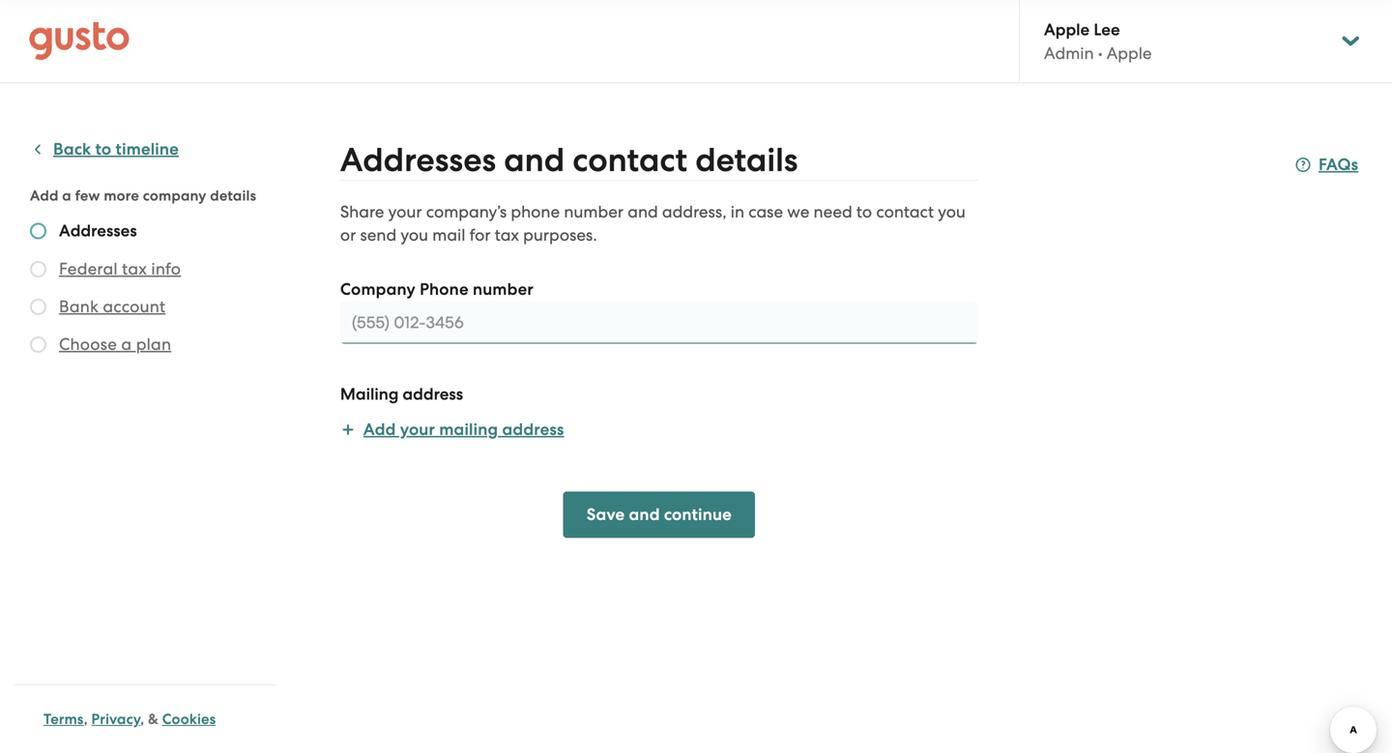 Task type: locate. For each thing, give the bounding box(es) containing it.
1 horizontal spatial a
[[121, 335, 132, 354]]

address,
[[662, 202, 727, 221]]

or
[[340, 225, 356, 245]]

apple lee admin • apple
[[1044, 20, 1152, 63]]

back
[[53, 139, 91, 159]]

you
[[938, 202, 966, 221], [401, 225, 428, 245]]

details right company
[[210, 187, 256, 205]]

address right mailing
[[502, 420, 564, 439]]

0 horizontal spatial ,
[[84, 711, 88, 728]]

and
[[504, 141, 565, 180], [628, 202, 658, 221], [629, 505, 660, 525]]

1 vertical spatial addresses
[[59, 221, 137, 241]]

few
[[75, 187, 100, 205]]

check image down check icon
[[30, 261, 46, 278]]

addresses inside list
[[59, 221, 137, 241]]

1 horizontal spatial addresses
[[340, 141, 496, 180]]

1 vertical spatial a
[[121, 335, 132, 354]]

, left '&'
[[140, 711, 144, 728]]

0 vertical spatial tax
[[495, 225, 519, 245]]

apple
[[1044, 20, 1090, 39], [1107, 43, 1152, 63]]

2 check image from the top
[[30, 299, 46, 315]]

1 vertical spatial details
[[210, 187, 256, 205]]

0 vertical spatial your
[[388, 202, 422, 221]]

0 vertical spatial check image
[[30, 261, 46, 278]]

in
[[731, 202, 745, 221]]

and inside save and continue button
[[629, 505, 660, 525]]

add up check icon
[[30, 187, 59, 205]]

1 horizontal spatial apple
[[1107, 43, 1152, 63]]

0 vertical spatial to
[[95, 139, 112, 159]]

address up add your mailing address
[[403, 384, 463, 404]]

0 vertical spatial you
[[938, 202, 966, 221]]

a left few
[[62, 187, 71, 205]]

more
[[104, 187, 139, 205]]

admin
[[1044, 43, 1094, 63]]

check image
[[30, 261, 46, 278], [30, 299, 46, 315], [30, 336, 46, 353]]

1 vertical spatial add
[[363, 420, 396, 439]]

bank
[[59, 297, 99, 316]]

privacy link
[[91, 711, 140, 728]]

address
[[403, 384, 463, 404], [502, 420, 564, 439]]

back to timeline
[[53, 139, 179, 159]]

0 horizontal spatial address
[[403, 384, 463, 404]]

choose
[[59, 335, 117, 354]]

1 horizontal spatial to
[[857, 202, 872, 221]]

, left privacy link
[[84, 711, 88, 728]]

apple up admin
[[1044, 20, 1090, 39]]

0 vertical spatial addresses
[[340, 141, 496, 180]]

a
[[62, 187, 71, 205], [121, 335, 132, 354]]

to right back
[[95, 139, 112, 159]]

0 vertical spatial a
[[62, 187, 71, 205]]

1 vertical spatial you
[[401, 225, 428, 245]]

your for add
[[400, 420, 435, 439]]

a left plan at top left
[[121, 335, 132, 354]]

1 horizontal spatial contact
[[876, 202, 934, 221]]

add for add a few more company details
[[30, 187, 59, 205]]

share
[[340, 202, 384, 221]]

home image
[[29, 22, 130, 60]]

your
[[388, 202, 422, 221], [400, 420, 435, 439]]

addresses up the company's
[[340, 141, 496, 180]]

0 vertical spatial and
[[504, 141, 565, 180]]

&
[[148, 711, 159, 728]]

2 vertical spatial and
[[629, 505, 660, 525]]

tax right for
[[495, 225, 519, 245]]

addresses down few
[[59, 221, 137, 241]]

your down mailing address
[[400, 420, 435, 439]]

faqs button
[[1296, 153, 1359, 176]]

need
[[814, 202, 853, 221]]

a inside choose a plan button
[[121, 335, 132, 354]]

a for add
[[62, 187, 71, 205]]

0 horizontal spatial a
[[62, 187, 71, 205]]

0 horizontal spatial contact
[[573, 141, 688, 180]]

add down 'mailing'
[[363, 420, 396, 439]]

0 horizontal spatial apple
[[1044, 20, 1090, 39]]

2 vertical spatial check image
[[30, 336, 46, 353]]

and right save on the left bottom of the page
[[629, 505, 660, 525]]

addresses list
[[30, 221, 268, 360]]

and up phone
[[504, 141, 565, 180]]

addresses
[[340, 141, 496, 180], [59, 221, 137, 241]]

back to timeline button
[[30, 138, 179, 161]]

1 vertical spatial contact
[[876, 202, 934, 221]]

mailing
[[340, 384, 399, 404]]

to
[[95, 139, 112, 159], [857, 202, 872, 221]]

company
[[143, 187, 206, 205]]

plan
[[136, 335, 171, 354]]

0 vertical spatial address
[[403, 384, 463, 404]]

,
[[84, 711, 88, 728], [140, 711, 144, 728]]

1 horizontal spatial add
[[363, 420, 396, 439]]

phone
[[420, 279, 469, 299]]

2 , from the left
[[140, 711, 144, 728]]

details
[[695, 141, 798, 180], [210, 187, 256, 205]]

1 horizontal spatial ,
[[140, 711, 144, 728]]

check image left choose
[[30, 336, 46, 353]]

company phone number
[[340, 279, 534, 299]]

0 vertical spatial apple
[[1044, 20, 1090, 39]]

1 vertical spatial apple
[[1107, 43, 1152, 63]]

check image for choose
[[30, 336, 46, 353]]

apple right •
[[1107, 43, 1152, 63]]

faqs
[[1319, 155, 1359, 175]]

0 horizontal spatial add
[[30, 187, 59, 205]]

case
[[749, 202, 783, 221]]

1 horizontal spatial number
[[564, 202, 624, 221]]

mailing address
[[340, 384, 463, 404]]

continue
[[664, 505, 732, 525]]

0 vertical spatial add
[[30, 187, 59, 205]]

0 vertical spatial details
[[695, 141, 798, 180]]

to right need
[[857, 202, 872, 221]]

check image for federal
[[30, 261, 46, 278]]

•
[[1098, 43, 1103, 63]]

0 horizontal spatial to
[[95, 139, 112, 159]]

bank account button
[[59, 295, 166, 318]]

3 check image from the top
[[30, 336, 46, 353]]

number
[[564, 202, 624, 221], [473, 279, 534, 299]]

and left address,
[[628, 202, 658, 221]]

1 check image from the top
[[30, 261, 46, 278]]

1 vertical spatial to
[[857, 202, 872, 221]]

contact
[[573, 141, 688, 180], [876, 202, 934, 221]]

number up purposes.
[[564, 202, 624, 221]]

add
[[30, 187, 59, 205], [363, 420, 396, 439]]

contact right need
[[876, 202, 934, 221]]

number right phone
[[473, 279, 534, 299]]

1 vertical spatial tax
[[122, 259, 147, 278]]

1 vertical spatial number
[[473, 279, 534, 299]]

and for addresses
[[504, 141, 565, 180]]

to inside share your company's phone number and address, in case we need to contact you or send you mail for tax purposes.
[[857, 202, 872, 221]]

your inside share your company's phone number and address, in case we need to contact you or send you mail for tax purposes.
[[388, 202, 422, 221]]

0 vertical spatial number
[[564, 202, 624, 221]]

purposes.
[[523, 225, 597, 245]]

tax left info
[[122, 259, 147, 278]]

info
[[151, 259, 181, 278]]

contact up share your company's phone number and address, in case we need to contact you or send you mail for tax purposes.
[[573, 141, 688, 180]]

details up in
[[695, 141, 798, 180]]

0 horizontal spatial addresses
[[59, 221, 137, 241]]

tax
[[495, 225, 519, 245], [122, 259, 147, 278]]

1 vertical spatial your
[[400, 420, 435, 439]]

check image left bank
[[30, 299, 46, 315]]

1 horizontal spatial address
[[502, 420, 564, 439]]

addresses for addresses and contact details
[[340, 141, 496, 180]]

1 vertical spatial check image
[[30, 299, 46, 315]]

1 horizontal spatial tax
[[495, 225, 519, 245]]

0 horizontal spatial tax
[[122, 259, 147, 278]]

mail
[[432, 225, 466, 245]]

1 vertical spatial and
[[628, 202, 658, 221]]

your up send
[[388, 202, 422, 221]]



Task type: describe. For each thing, give the bounding box(es) containing it.
0 horizontal spatial number
[[473, 279, 534, 299]]

0 horizontal spatial details
[[210, 187, 256, 205]]

federal tax info
[[59, 259, 181, 278]]

and for save
[[629, 505, 660, 525]]

Company Phone number telephone field
[[340, 301, 978, 344]]

share your company's phone number and address, in case we need to contact you or send you mail for tax purposes.
[[340, 202, 966, 245]]

your for share
[[388, 202, 422, 221]]

company
[[340, 279, 416, 299]]

1 , from the left
[[84, 711, 88, 728]]

terms
[[44, 711, 84, 728]]

save
[[587, 505, 625, 525]]

save and continue
[[587, 505, 732, 525]]

terms link
[[44, 711, 84, 728]]

add your mailing address
[[363, 420, 564, 439]]

terms , privacy , & cookies
[[44, 711, 216, 728]]

1 horizontal spatial you
[[938, 202, 966, 221]]

send
[[360, 225, 397, 245]]

0 horizontal spatial you
[[401, 225, 428, 245]]

lee
[[1094, 20, 1120, 39]]

tax inside button
[[122, 259, 147, 278]]

choose a plan button
[[59, 333, 171, 356]]

account
[[103, 297, 166, 316]]

1 vertical spatial address
[[502, 420, 564, 439]]

for
[[470, 225, 491, 245]]

0 vertical spatial contact
[[573, 141, 688, 180]]

federal
[[59, 259, 118, 278]]

add a few more company details
[[30, 187, 256, 205]]

addresses and contact details
[[340, 141, 798, 180]]

bank account
[[59, 297, 166, 316]]

cookies
[[162, 711, 216, 728]]

number inside share your company's phone number and address, in case we need to contact you or send you mail for tax purposes.
[[564, 202, 624, 221]]

tax inside share your company's phone number and address, in case we need to contact you or send you mail for tax purposes.
[[495, 225, 519, 245]]

addresses for addresses
[[59, 221, 137, 241]]

a for choose
[[121, 335, 132, 354]]

choose a plan
[[59, 335, 171, 354]]

cookies button
[[162, 708, 216, 731]]

company's
[[426, 202, 507, 221]]

phone
[[511, 202, 560, 221]]

contact inside share your company's phone number and address, in case we need to contact you or send you mail for tax purposes.
[[876, 202, 934, 221]]

timeline
[[116, 139, 179, 159]]

save and continue button
[[563, 492, 755, 538]]

add for add your mailing address
[[363, 420, 396, 439]]

check image
[[30, 223, 46, 239]]

1 horizontal spatial details
[[695, 141, 798, 180]]

privacy
[[91, 711, 140, 728]]

mailing
[[439, 420, 498, 439]]

we
[[787, 202, 810, 221]]

check image for bank
[[30, 299, 46, 315]]

and inside share your company's phone number and address, in case we need to contact you or send you mail for tax purposes.
[[628, 202, 658, 221]]

to inside button
[[95, 139, 112, 159]]

federal tax info button
[[59, 257, 181, 280]]



Task type: vqa. For each thing, say whether or not it's contained in the screenshot.
first , from right
yes



